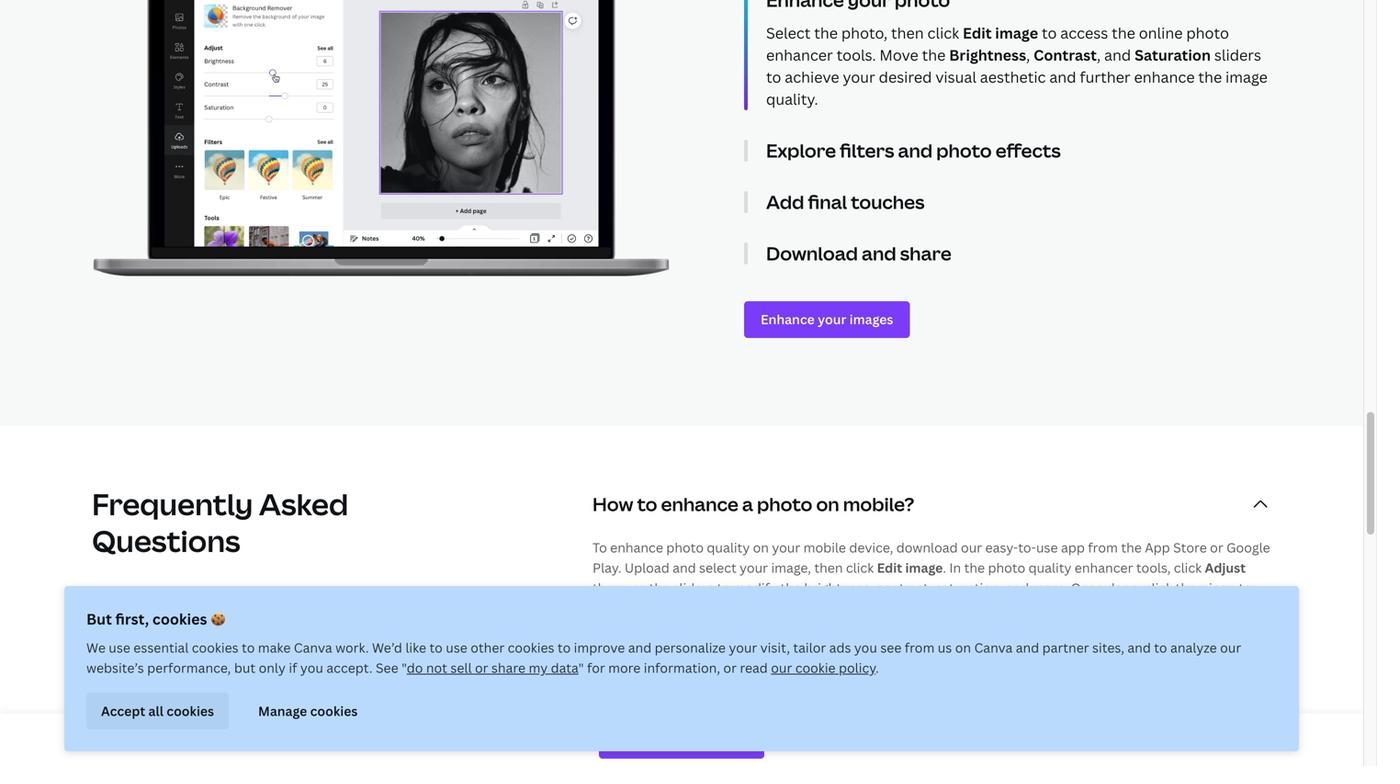 Task type: locate. For each thing, give the bounding box(es) containing it.
click up visual on the right top
[[928, 23, 959, 43]]

0 horizontal spatial our
[[771, 659, 792, 677]]

enhancer down select
[[766, 45, 833, 65]]

manage cookies button
[[244, 693, 372, 730]]

edit up contrast,
[[877, 559, 902, 576]]

on inside to enhance photo quality on your mobile device, download our easy-to-use app from the app store or google play. upload and select your image, then click
[[753, 539, 769, 556]]

use down upload
[[624, 579, 646, 597]]

use up website's
[[109, 639, 130, 656]]

2 horizontal spatial image
[[1226, 67, 1268, 87]]

0 vertical spatial our
[[961, 539, 982, 556]]

1 vertical spatial on
[[753, 539, 769, 556]]

0 horizontal spatial from
[[905, 639, 935, 656]]

image inside edit image . in the photo quality enhancer tools, click adjust then use the sliders to modify the brightness, contrast, saturation, and more. once done, click the x
[[905, 559, 943, 576]]

2 vertical spatial enhance
[[610, 539, 663, 556]]

to right how
[[637, 491, 657, 517]]

and left partner
[[1016, 639, 1039, 656]]

and up further
[[1104, 45, 1131, 65]]

sliders inside sliders to achieve your desired visual aesthetic and further enhance the image quality.
[[1215, 45, 1262, 65]]

play.
[[593, 559, 622, 576]]

to down 'select'
[[717, 579, 730, 597]]

0 horizontal spatial edit
[[877, 559, 902, 576]]

1 horizontal spatial quality
[[1029, 559, 1072, 576]]

but first, cookies 🍪
[[86, 609, 225, 629]]

to enhance photo quality on your mobile device, download our easy-to-use app from the app store or google play. upload and select your image, then click
[[593, 539, 1270, 576]]

from right app
[[1088, 539, 1118, 556]]

0 vertical spatial enhancer
[[766, 45, 833, 65]]

to inside edit image . in the photo quality enhancer tools, click adjust then use the sliders to modify the brightness, contrast, saturation, and more. once done, click the x
[[717, 579, 730, 597]]

" inside we use essential cookies to make canva work. we'd like to use other cookies to improve and personalize your visit, tailor ads you see from us on canva and partner sites, and to analyze our website's performance, but only if you accept. see "
[[402, 659, 407, 677]]

enhancer
[[766, 45, 833, 65], [1075, 559, 1133, 576]]

0 vertical spatial edit
[[963, 23, 992, 43]]

0 vertical spatial sliders
[[1215, 45, 1262, 65]]

sliders
[[1215, 45, 1262, 65], [673, 579, 714, 597]]

then
[[891, 23, 924, 43], [814, 559, 843, 576], [593, 579, 621, 597]]

2 horizontal spatial on
[[955, 639, 971, 656]]

1 horizontal spatial share
[[900, 241, 952, 266]]

the
[[814, 23, 838, 43], [1112, 23, 1135, 43], [922, 45, 946, 65], [1199, 67, 1222, 87], [1121, 539, 1142, 556], [964, 559, 985, 576], [649, 579, 670, 597], [780, 579, 801, 597], [1176, 579, 1196, 597], [651, 599, 672, 617]]

1 horizontal spatial "
[[578, 659, 584, 677]]

enhance inside "dropdown button"
[[661, 491, 739, 517]]

essential
[[134, 639, 189, 656]]

cookies up essential
[[152, 609, 207, 629]]

and down contrast on the top right of page
[[1050, 67, 1076, 87]]

the inside the icon to return to the layout and save changes.
[[651, 599, 672, 617]]

return
[[593, 599, 632, 617]]

how to enhance a photo image
[[164, 0, 598, 247]]

image,
[[771, 559, 811, 576]]

, up aesthetic
[[1026, 45, 1030, 65]]

icon to return to the layout and save changes.
[[593, 579, 1252, 617]]

enhancer inside edit image . in the photo quality enhancer tools, click adjust then use the sliders to modify the brightness, contrast, saturation, and more. once done, click the x
[[1075, 559, 1133, 576]]

0 horizontal spatial .
[[876, 659, 879, 677]]

use left app
[[1036, 539, 1058, 556]]

device,
[[849, 539, 893, 556]]

0 horizontal spatial then
[[593, 579, 621, 597]]

photo down easy-
[[988, 559, 1026, 576]]

0 horizontal spatial share
[[491, 659, 526, 677]]

then down 'mobile'
[[814, 559, 843, 576]]

1 horizontal spatial then
[[814, 559, 843, 576]]

final
[[808, 189, 847, 214]]

enhance inside to enhance photo quality on your mobile device, download our easy-to-use app from the app store or google play. upload and select your image, then click
[[610, 539, 663, 556]]

1 vertical spatial our
[[1220, 639, 1241, 656]]

or right sell
[[475, 659, 488, 677]]

and left 'select'
[[673, 559, 696, 576]]

our down the visit,
[[771, 659, 792, 677]]

adjust
[[1205, 559, 1246, 576]]

and up do not sell or share my data " for more information, or read our cookie policy .
[[628, 639, 652, 656]]

1 vertical spatial then
[[814, 559, 843, 576]]

then up move
[[891, 23, 924, 43]]

google
[[1227, 539, 1270, 556]]

. left in
[[943, 559, 946, 576]]

1 vertical spatial edit
[[877, 559, 902, 576]]

to right like
[[430, 639, 443, 656]]

0 horizontal spatial ,
[[1026, 45, 1030, 65]]

photo inside "dropdown button"
[[757, 491, 813, 517]]

the left the x
[[1176, 579, 1196, 597]]

1 vertical spatial image
[[1226, 67, 1268, 87]]

you up policy
[[854, 639, 877, 656]]

changes.
[[775, 599, 829, 617]]

and inside edit image . in the photo quality enhancer tools, click adjust then use the sliders to modify the brightness, contrast, saturation, and more. once done, click the x
[[1006, 579, 1029, 597]]

0 vertical spatial then
[[891, 23, 924, 43]]

we
[[86, 639, 106, 656]]

not
[[426, 659, 447, 677]]

the inside sliders to achieve your desired visual aesthetic and further enhance the image quality.
[[1199, 67, 1222, 87]]

1 horizontal spatial canva
[[974, 639, 1013, 656]]

brightness , contrast , and saturation
[[949, 45, 1211, 65]]

from inside to enhance photo quality on your mobile device, download our easy-to-use app from the app store or google play. upload and select your image, then click
[[1088, 539, 1118, 556]]

1 vertical spatial .
[[876, 659, 879, 677]]

image inside sliders to achieve your desired visual aesthetic and further enhance the image quality.
[[1226, 67, 1268, 87]]

your up modify
[[740, 559, 768, 576]]

our cookie policy link
[[771, 659, 876, 677]]

manage
[[258, 702, 307, 720]]

explore filters and photo effects button
[[766, 138, 1272, 163]]

1 vertical spatial from
[[905, 639, 935, 656]]

1 horizontal spatial on
[[816, 491, 839, 517]]

accept.
[[327, 659, 373, 677]]

your up "image,"
[[772, 539, 800, 556]]

1 horizontal spatial image
[[995, 23, 1038, 43]]

.
[[943, 559, 946, 576], [876, 659, 879, 677]]

edit image . in the photo quality enhancer tools, click adjust then use the sliders to modify the brightness, contrast, saturation, and more. once done, click the x
[[593, 559, 1246, 597]]

edit up brightness
[[963, 23, 992, 43]]

our
[[961, 539, 982, 556], [1220, 639, 1241, 656], [771, 659, 792, 677]]

1 vertical spatial you
[[300, 659, 323, 677]]

sliders right saturation at the right of the page
[[1215, 45, 1262, 65]]

0 horizontal spatial image
[[905, 559, 943, 576]]

photo inside edit image . in the photo quality enhancer tools, click adjust then use the sliders to modify the brightness, contrast, saturation, and more. once done, click the x
[[988, 559, 1026, 576]]

on right us
[[955, 639, 971, 656]]

from
[[1088, 539, 1118, 556], [905, 639, 935, 656]]

2 vertical spatial on
[[955, 639, 971, 656]]

photo right a
[[757, 491, 813, 517]]

1 vertical spatial sliders
[[673, 579, 714, 597]]

enhance left a
[[661, 491, 739, 517]]

2 vertical spatial image
[[905, 559, 943, 576]]

to up contrast on the top right of page
[[1042, 23, 1057, 43]]

click
[[928, 23, 959, 43], [846, 559, 874, 576], [1174, 559, 1202, 576], [1145, 579, 1173, 597]]

enhance up upload
[[610, 539, 663, 556]]

photo up 'select'
[[666, 539, 704, 556]]

your up the read
[[729, 639, 757, 656]]

and left more.
[[1006, 579, 1029, 597]]

tools.
[[837, 45, 876, 65]]

2 " from the left
[[578, 659, 584, 677]]

. inside edit image . in the photo quality enhancer tools, click adjust then use the sliders to modify the brightness, contrast, saturation, and more. once done, click the x
[[943, 559, 946, 576]]

to
[[593, 539, 607, 556]]

the left app
[[1121, 539, 1142, 556]]

share down other
[[491, 659, 526, 677]]

cookies right all
[[167, 702, 214, 720]]

1 horizontal spatial you
[[854, 639, 877, 656]]

edit inside edit image . in the photo quality enhancer tools, click adjust then use the sliders to modify the brightness, contrast, saturation, and more. once done, click the x
[[877, 559, 902, 576]]

1 canva from the left
[[294, 639, 332, 656]]

click down device,
[[846, 559, 874, 576]]

to up but
[[242, 639, 255, 656]]

our up in
[[961, 539, 982, 556]]

canva right us
[[974, 639, 1013, 656]]

you right the if on the left of the page
[[300, 659, 323, 677]]

save
[[744, 599, 772, 617]]

photo
[[1186, 23, 1229, 43], [936, 138, 992, 163], [757, 491, 813, 517], [666, 539, 704, 556], [988, 559, 1026, 576]]

1 horizontal spatial ,
[[1097, 45, 1101, 65]]

1 horizontal spatial sliders
[[1215, 45, 1262, 65]]

1 horizontal spatial our
[[961, 539, 982, 556]]

0 horizontal spatial quality
[[707, 539, 750, 556]]

canva up the if on the left of the page
[[294, 639, 332, 656]]

cookies down 🍪
[[192, 639, 239, 656]]

sliders to achieve your desired visual aesthetic and further enhance the image quality.
[[766, 45, 1268, 109]]

and
[[1104, 45, 1131, 65], [1050, 67, 1076, 87], [898, 138, 933, 163], [862, 241, 896, 266], [673, 559, 696, 576], [1006, 579, 1029, 597], [717, 599, 741, 617], [628, 639, 652, 656], [1016, 639, 1039, 656], [1128, 639, 1151, 656]]

0 vertical spatial on
[[816, 491, 839, 517]]

1 horizontal spatial enhancer
[[1075, 559, 1133, 576]]

0 horizontal spatial enhancer
[[766, 45, 833, 65]]

0 vertical spatial enhance
[[1134, 67, 1195, 87]]

to access the online photo enhancer tools. move the
[[766, 23, 1229, 65]]

,
[[1026, 45, 1030, 65], [1097, 45, 1101, 65]]

the left "layout"
[[651, 599, 672, 617]]

to-
[[1018, 539, 1036, 556]]

0 vertical spatial .
[[943, 559, 946, 576]]

once
[[1071, 579, 1104, 597]]

enhancer inside "to access the online photo enhancer tools. move the"
[[766, 45, 833, 65]]

quality up more.
[[1029, 559, 1072, 576]]

or left the read
[[723, 659, 737, 677]]

quality up 'select'
[[707, 539, 750, 556]]

a
[[742, 491, 753, 517]]

, up further
[[1097, 45, 1101, 65]]

explore filters and photo effects
[[766, 138, 1061, 163]]

accept all cookies
[[101, 702, 214, 720]]

add
[[766, 189, 804, 214]]

enhancer up once
[[1075, 559, 1133, 576]]

on up modify
[[753, 539, 769, 556]]

edit
[[963, 23, 992, 43], [877, 559, 902, 576]]

or up adjust
[[1210, 539, 1224, 556]]

. right cookie
[[876, 659, 879, 677]]

1 horizontal spatial from
[[1088, 539, 1118, 556]]

cookies down accept.
[[310, 702, 358, 720]]

for
[[587, 659, 605, 677]]

use up sell
[[446, 639, 468, 656]]

your
[[843, 67, 875, 87], [772, 539, 800, 556], [740, 559, 768, 576], [729, 639, 757, 656]]

photo up saturation at the right of the page
[[1186, 23, 1229, 43]]

0 horizontal spatial "
[[402, 659, 407, 677]]

enhance down saturation at the right of the page
[[1134, 67, 1195, 87]]

only
[[259, 659, 286, 677]]

1 horizontal spatial .
[[943, 559, 946, 576]]

the up tools. in the right top of the page
[[814, 23, 838, 43]]

then down the play.
[[593, 579, 621, 597]]

" right see
[[402, 659, 407, 677]]

1 vertical spatial enhancer
[[1075, 559, 1133, 576]]

accept
[[101, 702, 145, 720]]

use inside edit image . in the photo quality enhancer tools, click adjust then use the sliders to modify the brightness, contrast, saturation, and more. once done, click the x
[[624, 579, 646, 597]]

effects
[[996, 138, 1061, 163]]

" left for on the bottom of the page
[[578, 659, 584, 677]]

use inside to enhance photo quality on your mobile device, download our easy-to-use app from the app store or google play. upload and select your image, then click
[[1036, 539, 1058, 556]]

do not sell or share my data link
[[407, 659, 578, 677]]

your inside we use essential cookies to make canva work. we'd like to use other cookies to improve and personalize your visit, tailor ads you see from us on canva and partner sites, and to analyze our website's performance, but only if you accept. see "
[[729, 639, 757, 656]]

0 vertical spatial quality
[[707, 539, 750, 556]]

1 horizontal spatial edit
[[963, 23, 992, 43]]

0 vertical spatial from
[[1088, 539, 1118, 556]]

and left the save
[[717, 599, 741, 617]]

sliders up "layout"
[[673, 579, 714, 597]]

quality inside edit image . in the photo quality enhancer tools, click adjust then use the sliders to modify the brightness, contrast, saturation, and more. once done, click the x
[[1029, 559, 1072, 576]]

2 , from the left
[[1097, 45, 1101, 65]]

2 horizontal spatial our
[[1220, 639, 1241, 656]]

do not sell or share my data " for more information, or read our cookie policy .
[[407, 659, 879, 677]]

click down store
[[1174, 559, 1202, 576]]

1 vertical spatial quality
[[1029, 559, 1072, 576]]

enhance inside sliders to achieve your desired visual aesthetic and further enhance the image quality.
[[1134, 67, 1195, 87]]

tools,
[[1136, 559, 1171, 576]]

on up 'mobile'
[[816, 491, 839, 517]]

the right in
[[964, 559, 985, 576]]

from left us
[[905, 639, 935, 656]]

to up quality.
[[766, 67, 781, 87]]

0 horizontal spatial you
[[300, 659, 323, 677]]

download and share button
[[766, 241, 1272, 266]]

the down saturation at the right of the page
[[1199, 67, 1222, 87]]

your down tools. in the right top of the page
[[843, 67, 875, 87]]

move
[[880, 45, 919, 65]]

mobile
[[804, 539, 846, 556]]

our right analyze
[[1220, 639, 1241, 656]]

questions
[[92, 521, 240, 561]]

0 vertical spatial you
[[854, 639, 877, 656]]

2 vertical spatial then
[[593, 579, 621, 597]]

to inside sliders to achieve your desired visual aesthetic and further enhance the image quality.
[[766, 67, 781, 87]]

1 " from the left
[[402, 659, 407, 677]]

0 horizontal spatial sliders
[[673, 579, 714, 597]]

0 horizontal spatial canva
[[294, 639, 332, 656]]

photo left 'effects'
[[936, 138, 992, 163]]

on inside we use essential cookies to make canva work. we'd like to use other cookies to improve and personalize your visit, tailor ads you see from us on canva and partner sites, and to analyze our website's performance, but only if you accept. see "
[[955, 639, 971, 656]]

cookie
[[795, 659, 836, 677]]

other
[[471, 639, 505, 656]]

2 horizontal spatial or
[[1210, 539, 1224, 556]]

0 horizontal spatial on
[[753, 539, 769, 556]]

share down touches
[[900, 241, 952, 266]]

you
[[854, 639, 877, 656], [300, 659, 323, 677]]

then inside edit image . in the photo quality enhancer tools, click adjust then use the sliders to modify the brightness, contrast, saturation, and more. once done, click the x
[[593, 579, 621, 597]]

1 vertical spatial enhance
[[661, 491, 739, 517]]

asked
[[259, 484, 348, 524]]



Task type: vqa. For each thing, say whether or not it's contained in the screenshot.
Store
yes



Task type: describe. For each thing, give the bounding box(es) containing it.
further
[[1080, 67, 1131, 87]]

photo inside "to access the online photo enhancer tools. move the"
[[1186, 23, 1229, 43]]

download
[[897, 539, 958, 556]]

2 horizontal spatial then
[[891, 23, 924, 43]]

access
[[1061, 23, 1108, 43]]

x
[[1199, 579, 1206, 597]]

we'd
[[372, 639, 402, 656]]

photo inside to enhance photo quality on your mobile device, download our easy-to-use app from the app store or google play. upload and select your image, then click
[[666, 539, 704, 556]]

the left online
[[1112, 23, 1135, 43]]

the down "image,"
[[780, 579, 801, 597]]

more.
[[1032, 579, 1068, 597]]

in
[[949, 559, 961, 576]]

add final touches button
[[766, 189, 1272, 214]]

cookies up my
[[508, 639, 555, 656]]

if
[[289, 659, 297, 677]]

to up data
[[558, 639, 571, 656]]

done,
[[1107, 579, 1142, 597]]

online
[[1139, 23, 1183, 43]]

frequently
[[92, 484, 253, 524]]

and right filters
[[898, 138, 933, 163]]

add final touches
[[766, 189, 925, 214]]

layout
[[675, 599, 714, 617]]

website's
[[86, 659, 144, 677]]

brightness,
[[804, 579, 873, 597]]

information,
[[644, 659, 720, 677]]

accept all cookies button
[[86, 693, 229, 730]]

tailor
[[793, 639, 826, 656]]

how to enhance a photo on mobile?
[[593, 491, 914, 517]]

to right icon
[[1239, 579, 1252, 597]]

but
[[86, 609, 112, 629]]

then inside to enhance photo quality on your mobile device, download our easy-to-use app from the app store or google play. upload and select your image, then click
[[814, 559, 843, 576]]

quality inside to enhance photo quality on your mobile device, download our easy-to-use app from the app store or google play. upload and select your image, then click
[[707, 539, 750, 556]]

from inside we use essential cookies to make canva work. we'd like to use other cookies to improve and personalize your visit, tailor ads you see from us on canva and partner sites, and to analyze our website's performance, but only if you accept. see "
[[905, 639, 935, 656]]

select
[[766, 23, 811, 43]]

2 canva from the left
[[974, 639, 1013, 656]]

1 horizontal spatial or
[[723, 659, 737, 677]]

my
[[529, 659, 548, 677]]

the up visual on the right top
[[922, 45, 946, 65]]

aesthetic
[[980, 67, 1046, 87]]

to right return
[[635, 599, 648, 617]]

to left analyze
[[1154, 639, 1167, 656]]

select
[[699, 559, 737, 576]]

work.
[[335, 639, 369, 656]]

sliders inside edit image . in the photo quality enhancer tools, click adjust then use the sliders to modify the brightness, contrast, saturation, and more. once done, click the x
[[673, 579, 714, 597]]

click inside to enhance photo quality on your mobile device, download our easy-to-use app from the app store or google play. upload and select your image, then click
[[846, 559, 874, 576]]

saturation,
[[936, 579, 1003, 597]]

personalize
[[655, 639, 726, 656]]

but
[[234, 659, 256, 677]]

1 vertical spatial share
[[491, 659, 526, 677]]

analyze
[[1171, 639, 1217, 656]]

contrast
[[1034, 45, 1097, 65]]

filters
[[840, 138, 894, 163]]

brightness
[[949, 45, 1026, 65]]

all
[[148, 702, 164, 720]]

performance,
[[147, 659, 231, 677]]

0 vertical spatial image
[[995, 23, 1038, 43]]

visit,
[[760, 639, 790, 656]]

and inside to enhance photo quality on your mobile device, download our easy-to-use app from the app store or google play. upload and select your image, then click
[[673, 559, 696, 576]]

easy-
[[985, 539, 1018, 556]]

the inside to enhance photo quality on your mobile device, download our easy-to-use app from the app store or google play. upload and select your image, then click
[[1121, 539, 1142, 556]]

our inside to enhance photo quality on your mobile device, download our easy-to-use app from the app store or google play. upload and select your image, then click
[[961, 539, 982, 556]]

your inside sliders to achieve your desired visual aesthetic and further enhance the image quality.
[[843, 67, 875, 87]]

visual
[[936, 67, 977, 87]]

our inside we use essential cookies to make canva work. we'd like to use other cookies to improve and personalize your visit, tailor ads you see from us on canva and partner sites, and to analyze our website's performance, but only if you accept. see "
[[1220, 639, 1241, 656]]

how to enhance a photo on mobile? button
[[593, 471, 1272, 537]]

download and share
[[766, 241, 952, 266]]

sell
[[451, 659, 472, 677]]

achieve
[[785, 67, 839, 87]]

see
[[376, 659, 398, 677]]

improve
[[574, 639, 625, 656]]

app
[[1145, 539, 1170, 556]]

click down tools,
[[1145, 579, 1173, 597]]

read
[[740, 659, 768, 677]]

2 vertical spatial our
[[771, 659, 792, 677]]

first,
[[115, 609, 149, 629]]

icon
[[1209, 579, 1236, 597]]

touches
[[851, 189, 925, 214]]

store
[[1173, 539, 1207, 556]]

explore
[[766, 138, 836, 163]]

to inside "dropdown button"
[[637, 491, 657, 517]]

0 vertical spatial share
[[900, 241, 952, 266]]

do
[[407, 659, 423, 677]]

or inside to enhance photo quality on your mobile device, download our easy-to-use app from the app store or google play. upload and select your image, then click
[[1210, 539, 1224, 556]]

contrast,
[[876, 579, 932, 597]]

more
[[608, 659, 641, 677]]

on inside "dropdown button"
[[816, 491, 839, 517]]

0 horizontal spatial or
[[475, 659, 488, 677]]

photo,
[[842, 23, 888, 43]]

upload
[[625, 559, 670, 576]]

like
[[405, 639, 426, 656]]

partner
[[1043, 639, 1089, 656]]

manage cookies
[[258, 702, 358, 720]]

and down touches
[[862, 241, 896, 266]]

and inside sliders to achieve your desired visual aesthetic and further enhance the image quality.
[[1050, 67, 1076, 87]]

how
[[593, 491, 633, 517]]

1 , from the left
[[1026, 45, 1030, 65]]

desired
[[879, 67, 932, 87]]

see
[[881, 639, 902, 656]]

select the photo, then click edit image
[[766, 23, 1038, 43]]

download
[[766, 241, 858, 266]]

and right 'sites,'
[[1128, 639, 1151, 656]]

make
[[258, 639, 291, 656]]

to inside "to access the online photo enhancer tools. move the"
[[1042, 23, 1057, 43]]

sites,
[[1092, 639, 1125, 656]]

ads
[[829, 639, 851, 656]]

app
[[1061, 539, 1085, 556]]

we use essential cookies to make canva work. we'd like to use other cookies to improve and personalize your visit, tailor ads you see from us on canva and partner sites, and to analyze our website's performance, but only if you accept. see "
[[86, 639, 1241, 677]]

and inside the icon to return to the layout and save changes.
[[717, 599, 741, 617]]

policy
[[839, 659, 876, 677]]

the down upload
[[649, 579, 670, 597]]



